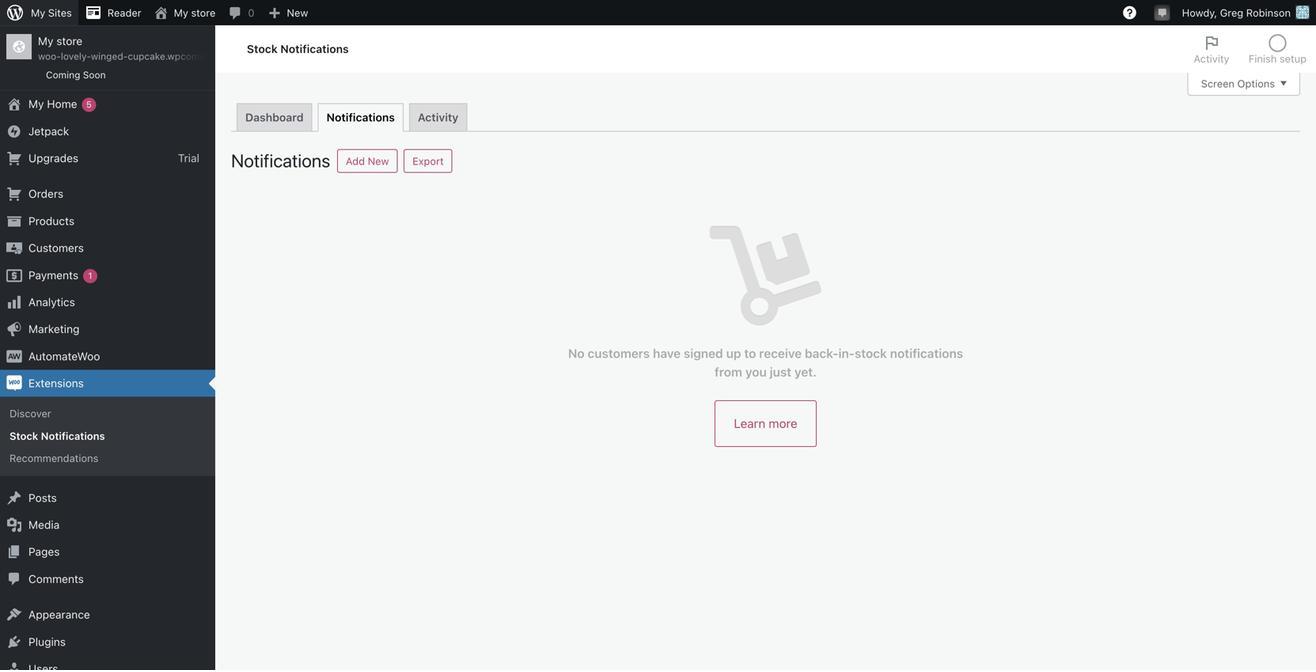 Task type: vqa. For each thing, say whether or not it's contained in the screenshot.
the store to the bottom
yes



Task type: locate. For each thing, give the bounding box(es) containing it.
just
[[770, 365, 792, 380]]

posts link
[[0, 485, 215, 512]]

customers
[[588, 346, 650, 361]]

1 vertical spatial stock
[[9, 430, 38, 442]]

1 vertical spatial activity
[[418, 111, 459, 124]]

notifications down dashboard on the top
[[231, 150, 330, 171]]

0 vertical spatial stock
[[247, 42, 278, 55]]

main menu navigation
[[0, 25, 255, 670]]

howdy, greg robinson
[[1182, 7, 1291, 19]]

payments 1
[[28, 269, 92, 282]]

learn
[[734, 416, 766, 431]]

notifications up recommendations
[[41, 430, 105, 442]]

stock
[[247, 42, 278, 55], [9, 430, 38, 442]]

store inside my store woo-lovely-winged-cupcake.wpcomstaging.com coming soon
[[56, 34, 83, 47]]

my
[[31, 7, 45, 19], [174, 7, 188, 19], [38, 34, 53, 47], [28, 97, 44, 110]]

plugins
[[28, 636, 66, 649]]

my sites
[[31, 7, 72, 19]]

lovely-
[[61, 51, 91, 62]]

0 vertical spatial store
[[191, 7, 216, 19]]

new
[[287, 7, 308, 19], [368, 155, 389, 167]]

extensions
[[28, 377, 84, 390]]

notifications
[[281, 42, 349, 55], [327, 111, 395, 124], [231, 150, 330, 171], [41, 430, 105, 442]]

have
[[653, 346, 681, 361]]

home
[[47, 97, 77, 110]]

automatewoo
[[28, 350, 100, 363]]

discover link
[[0, 403, 215, 425]]

customers link
[[0, 235, 215, 262]]

in-
[[839, 346, 855, 361]]

comments
[[28, 573, 84, 586]]

back-
[[805, 346, 839, 361]]

my store link
[[148, 0, 222, 25]]

my home 5
[[28, 97, 92, 110]]

stock down discover
[[9, 430, 38, 442]]

0 horizontal spatial new
[[287, 7, 308, 19]]

my for my store woo-lovely-winged-cupcake.wpcomstaging.com coming soon
[[38, 34, 53, 47]]

to
[[744, 346, 756, 361]]

my sites link
[[0, 0, 78, 25]]

my inside my store woo-lovely-winged-cupcake.wpcomstaging.com coming soon
[[38, 34, 53, 47]]

soon
[[83, 69, 106, 80]]

activity inside button
[[1194, 53, 1230, 65]]

0 horizontal spatial stock
[[9, 430, 38, 442]]

winged-
[[91, 51, 128, 62]]

products
[[28, 214, 74, 227]]

1 horizontal spatial activity
[[1194, 53, 1230, 65]]

my inside my store link
[[174, 7, 188, 19]]

media
[[28, 519, 60, 532]]

0 horizontal spatial store
[[56, 34, 83, 47]]

store up 'lovely-' at the left
[[56, 34, 83, 47]]

more
[[769, 416, 798, 431]]

pages
[[28, 546, 60, 559]]

my inside my sites link
[[31, 7, 45, 19]]

new right the 0
[[287, 7, 308, 19]]

notifications inside main menu navigation
[[41, 430, 105, 442]]

stock notifications up recommendations
[[9, 430, 105, 442]]

stock notifications
[[247, 42, 349, 55], [9, 430, 105, 442]]

1 horizontal spatial store
[[191, 7, 216, 19]]

reader link
[[78, 0, 148, 25]]

store
[[191, 7, 216, 19], [56, 34, 83, 47]]

new right add
[[368, 155, 389, 167]]

yet.
[[795, 365, 817, 380]]

activity up screen
[[1194, 53, 1230, 65]]

notifications
[[890, 346, 963, 361]]

you
[[746, 365, 767, 380]]

store left 0 link at the top
[[191, 7, 216, 19]]

1 horizontal spatial stock notifications
[[247, 42, 349, 55]]

my store woo-lovely-winged-cupcake.wpcomstaging.com coming soon
[[38, 34, 255, 80]]

stock down the 0
[[247, 42, 278, 55]]

store inside my store link
[[191, 7, 216, 19]]

1 vertical spatial store
[[56, 34, 83, 47]]

tab list
[[1185, 25, 1316, 73]]

jetpack
[[28, 125, 69, 138]]

0 vertical spatial stock notifications
[[247, 42, 349, 55]]

my left home
[[28, 97, 44, 110]]

stock
[[855, 346, 887, 361]]

cupcake.wpcomstaging.com
[[128, 51, 255, 62]]

activity
[[1194, 53, 1230, 65], [418, 111, 459, 124]]

pages link
[[0, 539, 215, 566]]

1
[[88, 271, 92, 281]]

options
[[1238, 78, 1275, 89]]

discover
[[9, 408, 51, 420]]

my up woo-
[[38, 34, 53, 47]]

0 horizontal spatial activity
[[418, 111, 459, 124]]

dashboard
[[245, 111, 304, 124]]

my up cupcake.wpcomstaging.com
[[174, 7, 188, 19]]

0 vertical spatial new
[[287, 7, 308, 19]]

howdy,
[[1182, 7, 1218, 19]]

1 horizontal spatial new
[[368, 155, 389, 167]]

coming
[[46, 69, 80, 80]]

marketing
[[28, 323, 80, 336]]

setup
[[1280, 53, 1307, 65]]

jetpack link
[[0, 118, 215, 145]]

payments
[[28, 269, 78, 282]]

screen
[[1201, 78, 1235, 89]]

0 link
[[222, 0, 261, 25]]

my left sites
[[31, 7, 45, 19]]

0 horizontal spatial stock notifications
[[9, 430, 105, 442]]

greg
[[1220, 7, 1244, 19]]

1 vertical spatial new
[[368, 155, 389, 167]]

notifications down new link in the left of the page
[[281, 42, 349, 55]]

posts
[[28, 491, 57, 505]]

customers
[[28, 241, 84, 255]]

1 vertical spatial stock notifications
[[9, 430, 105, 442]]

activity up export at top left
[[418, 111, 459, 124]]

0 vertical spatial activity
[[1194, 53, 1230, 65]]

stock notifications down new link in the left of the page
[[247, 42, 349, 55]]



Task type: describe. For each thing, give the bounding box(es) containing it.
notification image
[[1156, 6, 1169, 18]]

orders link
[[0, 181, 215, 208]]

stock inside main menu navigation
[[9, 430, 38, 442]]

automatewoo link
[[0, 343, 215, 370]]

screen options
[[1201, 78, 1275, 89]]

store for my store
[[191, 7, 216, 19]]

add new link
[[337, 149, 398, 173]]

0
[[248, 7, 254, 19]]

export
[[413, 155, 444, 167]]

sites
[[48, 7, 72, 19]]

finish setup
[[1249, 53, 1307, 65]]

signed
[[684, 346, 723, 361]]

my for my home 5
[[28, 97, 44, 110]]

stock notifications link
[[0, 425, 215, 447]]

appearance link
[[0, 602, 215, 629]]

woo-
[[38, 51, 61, 62]]

from
[[715, 365, 743, 380]]

extensions link
[[0, 370, 215, 397]]

add
[[346, 155, 365, 167]]

marketing link
[[0, 316, 215, 343]]

learn more
[[734, 416, 798, 431]]

my store
[[174, 7, 216, 19]]

my for my sites
[[31, 7, 45, 19]]

orders
[[28, 187, 63, 200]]

up
[[726, 346, 741, 361]]

learn more link
[[715, 400, 817, 447]]

new inside toolbar navigation
[[287, 7, 308, 19]]

new link
[[261, 0, 315, 25]]

robinson
[[1247, 7, 1291, 19]]

reader
[[108, 7, 141, 19]]

5
[[86, 99, 92, 110]]

store for my store woo-lovely-winged-cupcake.wpcomstaging.com coming soon
[[56, 34, 83, 47]]

1 horizontal spatial stock
[[247, 42, 278, 55]]

activity button
[[1185, 25, 1240, 73]]

finish
[[1249, 53, 1277, 65]]

notifications up add
[[327, 111, 395, 124]]

upgrades
[[28, 152, 79, 165]]

appearance
[[28, 608, 90, 621]]

products link
[[0, 208, 215, 235]]

notifications link
[[318, 103, 404, 132]]

media link
[[0, 512, 215, 539]]

no customers have signed up to receive back-in-stock notifications from you just yet.
[[568, 346, 963, 380]]

finish setup button
[[1240, 25, 1316, 73]]

trial
[[178, 152, 199, 165]]

screen options button
[[1188, 72, 1301, 96]]

activity link
[[409, 103, 467, 131]]

tab list containing activity
[[1185, 25, 1316, 73]]

recommendations
[[9, 453, 98, 464]]

recommendations link
[[0, 447, 215, 470]]

receive
[[759, 346, 802, 361]]

dashboard link
[[237, 103, 312, 131]]

my for my store
[[174, 7, 188, 19]]

new inside 'link'
[[368, 155, 389, 167]]

analytics
[[28, 296, 75, 309]]

toolbar navigation
[[0, 0, 1316, 28]]

stock notifications inside main menu navigation
[[9, 430, 105, 442]]

comments link
[[0, 566, 215, 593]]

plugins link
[[0, 629, 215, 656]]

add new
[[346, 155, 389, 167]]

analytics link
[[0, 289, 215, 316]]

no
[[568, 346, 585, 361]]

export link
[[404, 149, 453, 173]]



